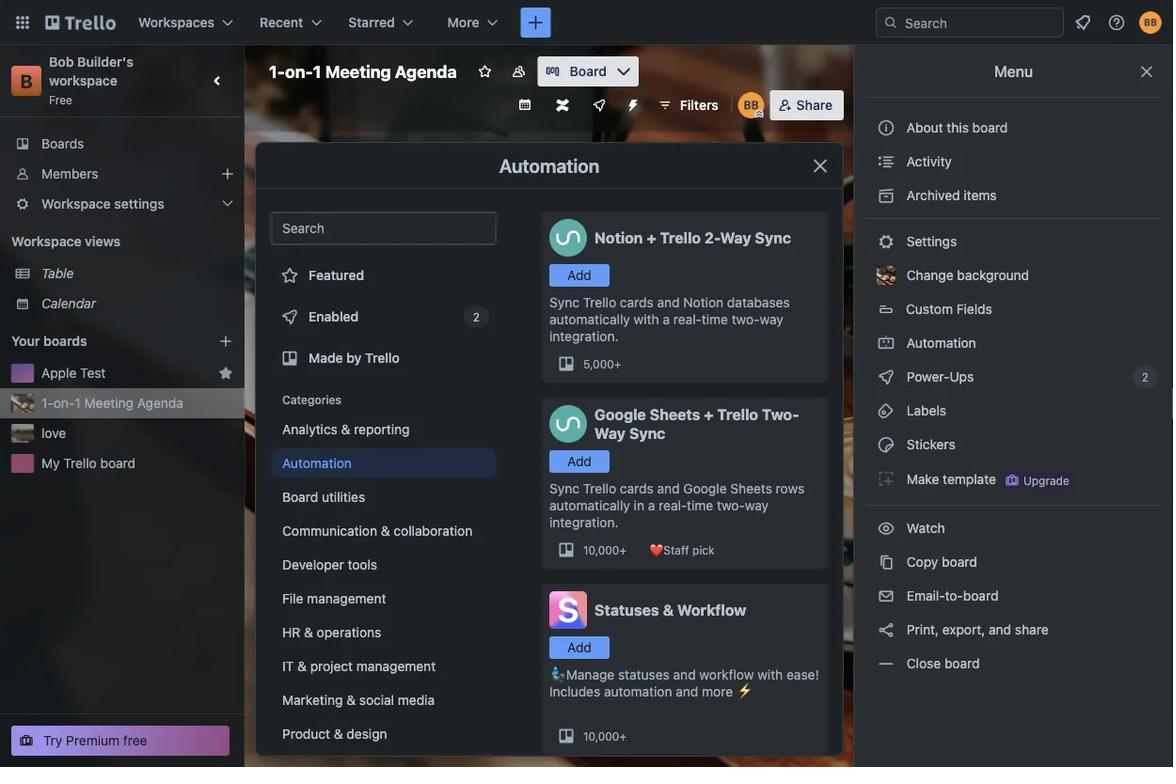 Task type: vqa. For each thing, say whether or not it's contained in the screenshot.
1-on-1 Meeting Agenda to the top
yes



Task type: describe. For each thing, give the bounding box(es) containing it.
automatically inside the sync trello cards and google sheets rows automatically in a real-time two-way integration.
[[550, 498, 630, 514]]

change
[[907, 268, 954, 283]]

free
[[123, 734, 147, 749]]

test
[[80, 366, 106, 381]]

❤️ staff pick
[[649, 544, 715, 557]]

sync trello cards and google sheets rows automatically in a real-time two-way integration.
[[550, 481, 805, 531]]

sm image for labels
[[877, 402, 896, 421]]

filters
[[680, 97, 719, 113]]

on- inside board name text field
[[285, 61, 313, 81]]

ups
[[950, 369, 974, 385]]

board for board utilities
[[282, 490, 318, 505]]

developer
[[282, 558, 344, 573]]

+ left 2-
[[647, 229, 657, 247]]

workspace for workspace views
[[11, 234, 81, 249]]

bob
[[49, 54, 74, 70]]

b
[[20, 70, 33, 92]]

workspaces button
[[127, 8, 245, 38]]

enabled
[[309, 309, 359, 325]]

add for notion + trello 2-way sync
[[568, 268, 592, 283]]

power ups image
[[592, 98, 607, 113]]

a inside the sync trello cards and google sheets rows automatically in a real-time two-way integration.
[[648, 498, 655, 514]]

sm image for close board
[[877, 655, 896, 674]]

marketing
[[282, 693, 343, 709]]

try
[[43, 734, 62, 749]]

+ left ❤️ on the bottom of page
[[620, 544, 627, 557]]

0 vertical spatial automation
[[500, 154, 600, 176]]

media
[[398, 693, 435, 709]]

premium
[[66, 734, 120, 749]]

sheets inside google sheets + trello two- way sync
[[650, 406, 701, 424]]

social
[[359, 693, 394, 709]]

close board link
[[866, 649, 1162, 679]]

export,
[[943, 623, 986, 638]]

workflow
[[678, 602, 747, 620]]

workspaces
[[138, 15, 215, 30]]

1 vertical spatial meeting
[[84, 396, 134, 411]]

workspace navigation collapse icon image
[[205, 68, 232, 94]]

primary element
[[0, 0, 1174, 45]]

developer tools
[[282, 558, 378, 573]]

share
[[797, 97, 833, 113]]

activity link
[[866, 147, 1162, 177]]

change background
[[903, 268, 1030, 283]]

members link
[[0, 159, 245, 189]]

free
[[49, 93, 72, 106]]

labels link
[[866, 396, 1162, 426]]

cards for google
[[620, 481, 654, 497]]

analytics & reporting
[[282, 422, 410, 438]]

& for collaboration
[[381, 524, 390, 539]]

sync inside sync trello cards and notion databases automatically with a real-time two-way integration.
[[550, 295, 580, 311]]

power-ups
[[903, 369, 978, 385]]

0 horizontal spatial on-
[[53, 396, 75, 411]]

operations
[[317, 625, 381, 641]]

builder's
[[77, 54, 134, 70]]

share button
[[770, 90, 844, 120]]

starred icon image
[[218, 366, 233, 381]]

integration. inside sync trello cards and notion databases automatically with a real-time two-way integration.
[[550, 329, 619, 344]]

by
[[347, 351, 362, 366]]

agenda inside board name text field
[[395, 61, 457, 81]]

board for trello
[[100, 456, 136, 472]]

2 for enabled
[[473, 311, 480, 324]]

Board name text field
[[260, 56, 467, 87]]

⚡️
[[737, 685, 750, 700]]

sm image for copy board
[[877, 553, 896, 572]]

reporting
[[354, 422, 410, 438]]

statuses
[[595, 602, 659, 620]]

1- inside board name text field
[[269, 61, 285, 81]]

and for +
[[657, 481, 680, 497]]

& for social
[[347, 693, 356, 709]]

print, export, and share
[[903, 623, 1049, 638]]

with inside the 🧞‍♂️ manage statuses and workflow with ease! includes automation and more ⚡️
[[758, 668, 783, 683]]

workspace settings
[[41, 196, 165, 212]]

1 vertical spatial agenda
[[137, 396, 183, 411]]

analytics
[[282, 422, 338, 438]]

& for project
[[297, 659, 307, 675]]

2 10,000 from the top
[[583, 730, 620, 743]]

my trello board link
[[41, 455, 233, 473]]

it & project management
[[282, 659, 436, 675]]

archived
[[907, 188, 961, 203]]

custom fields
[[906, 302, 993, 317]]

workspace for workspace settings
[[41, 196, 111, 212]]

+ inside google sheets + trello two- way sync
[[704, 406, 714, 424]]

boards
[[43, 334, 87, 349]]

about
[[907, 120, 944, 136]]

it
[[282, 659, 294, 675]]

workspace
[[49, 73, 118, 88]]

my trello board
[[41, 456, 136, 472]]

recent button
[[249, 8, 333, 38]]

0 horizontal spatial 1-on-1 meeting agenda
[[41, 396, 183, 411]]

1-on-1 meeting agenda inside board name text field
[[269, 61, 457, 81]]

automatically inside sync trello cards and notion databases automatically with a real-time two-way integration.
[[550, 312, 630, 328]]

print, export, and share link
[[866, 615, 1162, 646]]

sm image for stickers
[[877, 436, 896, 455]]

1 vertical spatial 1-
[[41, 396, 53, 411]]

2 10,000 + from the top
[[583, 730, 627, 743]]

more
[[448, 15, 479, 30]]

custom
[[906, 302, 953, 317]]

+ down sync trello cards and notion databases automatically with a real-time two-way integration.
[[614, 358, 621, 371]]

time inside sync trello cards and notion databases automatically with a real-time two-way integration.
[[702, 312, 728, 328]]

google inside the sync trello cards and google sheets rows automatically in a real-time two-way integration.
[[684, 481, 727, 497]]

try premium free button
[[11, 727, 230, 757]]

collaboration
[[394, 524, 473, 539]]

sm image for automation
[[877, 334, 896, 353]]

file
[[282, 591, 303, 607]]

apple test link
[[41, 364, 211, 383]]

background
[[957, 268, 1030, 283]]

🧞‍♂️
[[550, 668, 563, 683]]

staff
[[664, 544, 690, 557]]

& for workflow
[[663, 602, 674, 620]]

1 10,000 from the top
[[583, 544, 620, 557]]

table link
[[41, 264, 233, 283]]

notion + trello 2-way sync
[[595, 229, 791, 247]]

sync inside the sync trello cards and google sheets rows automatically in a real-time two-way integration.
[[550, 481, 580, 497]]

add button for notion + trello 2-way sync
[[550, 264, 610, 287]]

workspace settings button
[[0, 189, 245, 219]]

calendar power-up image
[[517, 97, 532, 112]]

fields
[[957, 302, 993, 317]]

1 vertical spatial management
[[357, 659, 436, 675]]

filters button
[[652, 90, 724, 120]]

and inside "link"
[[989, 623, 1012, 638]]

board for this
[[973, 120, 1008, 136]]

automation image
[[618, 90, 644, 117]]

way inside google sheets + trello two- way sync
[[595, 425, 626, 443]]

boards link
[[0, 129, 245, 159]]

notion inside sync trello cards and notion databases automatically with a real-time two-way integration.
[[684, 295, 724, 311]]

manage
[[566, 668, 615, 683]]

star or unstar board image
[[478, 64, 493, 79]]

labels
[[903, 403, 947, 419]]

trello inside my trello board link
[[63, 456, 97, 472]]

sm image for make template
[[877, 470, 896, 488]]

your boards with 4 items element
[[11, 330, 190, 353]]

rows
[[776, 481, 805, 497]]

this member is an admin of this board. image
[[755, 110, 764, 119]]

Search field
[[899, 8, 1063, 37]]

stickers link
[[866, 430, 1162, 460]]

& for reporting
[[341, 422, 350, 438]]

and for workflow
[[673, 668, 696, 683]]

boards
[[41, 136, 84, 152]]

categories
[[282, 393, 342, 407]]

sm image for power-ups
[[877, 368, 896, 387]]

more
[[702, 685, 733, 700]]

sheets inside the sync trello cards and google sheets rows automatically in a real-time two-way integration.
[[731, 481, 773, 497]]

& for design
[[334, 727, 343, 743]]



Task type: locate. For each thing, give the bounding box(es) containing it.
custom fields button
[[866, 295, 1162, 325]]

10,000 left ❤️ on the bottom of page
[[583, 544, 620, 557]]

1 vertical spatial with
[[758, 668, 783, 683]]

time
[[702, 312, 728, 328], [687, 498, 714, 514]]

product
[[282, 727, 330, 743]]

product & design link
[[271, 720, 497, 750]]

6 sm image from the top
[[877, 553, 896, 572]]

copy
[[907, 555, 939, 570]]

1 horizontal spatial 1
[[313, 61, 321, 81]]

sm image inside close board link
[[877, 655, 896, 674]]

hr
[[282, 625, 300, 641]]

sm image inside email-to-board link
[[877, 587, 896, 606]]

automation link up board utilities link
[[271, 449, 497, 479]]

board for to-
[[964, 589, 999, 604]]

0 vertical spatial workspace
[[41, 196, 111, 212]]

google sheets + trello two- way sync
[[595, 406, 800, 443]]

and right 'statuses'
[[673, 668, 696, 683]]

0 horizontal spatial a
[[648, 498, 655, 514]]

0 vertical spatial agenda
[[395, 61, 457, 81]]

2 horizontal spatial automation
[[903, 336, 977, 351]]

3 sm image from the top
[[877, 232, 896, 251]]

time inside the sync trello cards and google sheets rows automatically in a real-time two-way integration.
[[687, 498, 714, 514]]

sm image inside activity 'link'
[[877, 152, 896, 171]]

sm image inside archived items link
[[877, 186, 896, 205]]

1 horizontal spatial automation
[[500, 154, 600, 176]]

0 vertical spatial add button
[[550, 264, 610, 287]]

notion left 2-
[[595, 229, 643, 247]]

0 vertical spatial a
[[663, 312, 670, 328]]

automatically up "5,000"
[[550, 312, 630, 328]]

0 vertical spatial google
[[595, 406, 646, 424]]

sm image inside print, export, and share "link"
[[877, 621, 896, 640]]

sm image left 'print,'
[[877, 621, 896, 640]]

close board
[[903, 656, 980, 672]]

a down notion + trello 2-way sync
[[663, 312, 670, 328]]

developer tools link
[[271, 551, 497, 581]]

google
[[595, 406, 646, 424], [684, 481, 727, 497]]

10,000 + left ❤️ on the bottom of page
[[583, 544, 627, 557]]

on- down apple
[[53, 396, 75, 411]]

7 sm image from the top
[[877, 655, 896, 674]]

& right analytics
[[341, 422, 350, 438]]

calendar link
[[41, 295, 233, 313]]

meeting inside board name text field
[[325, 61, 391, 81]]

make template
[[903, 472, 997, 487]]

management
[[307, 591, 386, 607], [357, 659, 436, 675]]

1 vertical spatial cards
[[620, 481, 654, 497]]

1 sm image from the top
[[877, 368, 896, 387]]

google inside google sheets + trello two- way sync
[[595, 406, 646, 424]]

1 vertical spatial google
[[684, 481, 727, 497]]

power-
[[907, 369, 950, 385]]

copy board
[[903, 555, 978, 570]]

1 horizontal spatial on-
[[285, 61, 313, 81]]

open information menu image
[[1108, 13, 1127, 32]]

1 vertical spatial add
[[568, 454, 592, 470]]

agenda
[[395, 61, 457, 81], [137, 396, 183, 411]]

1 vertical spatial bob builder (bobbuilder40) image
[[738, 92, 765, 119]]

product & design
[[282, 727, 387, 743]]

and up staff
[[657, 481, 680, 497]]

1 add from the top
[[568, 268, 592, 283]]

upgrade button
[[1001, 470, 1074, 492]]

0 horizontal spatial 2
[[473, 311, 480, 324]]

1 horizontal spatial bob builder (bobbuilder40) image
[[1140, 11, 1162, 34]]

automation link down custom fields button
[[866, 328, 1162, 359]]

sync inside google sheets + trello two- way sync
[[629, 425, 666, 443]]

meeting down test
[[84, 396, 134, 411]]

0 horizontal spatial agenda
[[137, 396, 183, 411]]

automation down confluence icon
[[500, 154, 600, 176]]

meeting down the 'starred'
[[325, 61, 391, 81]]

sm image inside watch link
[[877, 520, 896, 538]]

board for board
[[570, 64, 607, 79]]

sm image for print, export, and share
[[877, 621, 896, 640]]

1 horizontal spatial 1-
[[269, 61, 285, 81]]

sm image for settings
[[877, 232, 896, 251]]

real- down notion + trello 2-way sync
[[674, 312, 702, 328]]

1 vertical spatial real-
[[659, 498, 687, 514]]

board button
[[538, 56, 639, 87]]

0 horizontal spatial board
[[282, 490, 318, 505]]

0 vertical spatial bob builder (bobbuilder40) image
[[1140, 11, 1162, 34]]

0 horizontal spatial google
[[595, 406, 646, 424]]

0 horizontal spatial sheets
[[650, 406, 701, 424]]

automatically left in
[[550, 498, 630, 514]]

🧞‍♂️ manage statuses and workflow with ease! includes automation and more ⚡️
[[550, 668, 819, 700]]

0 vertical spatial real-
[[674, 312, 702, 328]]

made by trello
[[309, 351, 400, 366]]

4 sm image from the top
[[877, 520, 896, 538]]

trello inside the sync trello cards and google sheets rows automatically in a real-time two-way integration.
[[583, 481, 617, 497]]

0 vertical spatial add
[[568, 268, 592, 283]]

0 vertical spatial 1
[[313, 61, 321, 81]]

and inside the sync trello cards and google sheets rows automatically in a real-time two-way integration.
[[657, 481, 680, 497]]

management up operations
[[307, 591, 386, 607]]

0 vertical spatial 10,000 +
[[583, 544, 627, 557]]

about this board
[[907, 120, 1008, 136]]

1 horizontal spatial notion
[[684, 295, 724, 311]]

sm image inside stickers link
[[877, 436, 896, 455]]

archived items
[[903, 188, 997, 203]]

file management
[[282, 591, 386, 607]]

real- right in
[[659, 498, 687, 514]]

0 vertical spatial notion
[[595, 229, 643, 247]]

create board or workspace image
[[527, 13, 545, 32]]

3 sm image from the top
[[877, 470, 896, 488]]

featured link
[[271, 257, 497, 295]]

0 horizontal spatial 1-
[[41, 396, 53, 411]]

automation up board utilities
[[282, 456, 352, 472]]

1- up love
[[41, 396, 53, 411]]

1 vertical spatial workspace
[[11, 234, 81, 249]]

0 horizontal spatial bob builder (bobbuilder40) image
[[738, 92, 765, 119]]

with inside sync trello cards and notion databases automatically with a real-time two-way integration.
[[634, 312, 659, 328]]

board down export,
[[945, 656, 980, 672]]

1 vertical spatial automatically
[[550, 498, 630, 514]]

time down the databases
[[702, 312, 728, 328]]

1 horizontal spatial 2
[[1142, 371, 1149, 384]]

2 add button from the top
[[550, 451, 610, 473]]

automation
[[500, 154, 600, 176], [903, 336, 977, 351], [282, 456, 352, 472]]

sm image left the stickers
[[877, 436, 896, 455]]

1- down recent in the top of the page
[[269, 61, 285, 81]]

1 automatically from the top
[[550, 312, 630, 328]]

hr & operations link
[[271, 618, 497, 648]]

board up to-
[[942, 555, 978, 570]]

board inside button
[[973, 120, 1008, 136]]

cards up 5,000 + on the top of page
[[620, 295, 654, 311]]

1 horizontal spatial sheets
[[731, 481, 773, 497]]

1 vertical spatial automation link
[[271, 449, 497, 479]]

recent
[[260, 15, 303, 30]]

0 horizontal spatial way
[[595, 425, 626, 443]]

b link
[[11, 66, 41, 96]]

& for operations
[[304, 625, 313, 641]]

& down board utilities link
[[381, 524, 390, 539]]

1 vertical spatial two-
[[717, 498, 745, 514]]

two- inside the sync trello cards and google sheets rows automatically in a real-time two-way integration.
[[717, 498, 745, 514]]

board left utilities
[[282, 490, 318, 505]]

sm image for watch
[[877, 520, 896, 538]]

confluence icon image
[[556, 99, 569, 112]]

1 sm image from the top
[[877, 152, 896, 171]]

workspace down members at the left of the page
[[41, 196, 111, 212]]

1 vertical spatial automation
[[903, 336, 977, 351]]

bob builder's workspace free
[[49, 54, 137, 106]]

close
[[907, 656, 941, 672]]

apple
[[41, 366, 77, 381]]

2 cards from the top
[[620, 481, 654, 497]]

board
[[570, 64, 607, 79], [282, 490, 318, 505]]

sm image for archived items
[[877, 186, 896, 205]]

0 vertical spatial 10,000
[[583, 544, 620, 557]]

& right 'it'
[[297, 659, 307, 675]]

google down 5,000 + on the top of page
[[595, 406, 646, 424]]

4 sm image from the top
[[877, 334, 896, 353]]

your boards
[[11, 334, 87, 349]]

made
[[309, 351, 343, 366]]

bob builder's workspace link
[[49, 54, 137, 88]]

0 horizontal spatial with
[[634, 312, 659, 328]]

0 vertical spatial cards
[[620, 295, 654, 311]]

1 vertical spatial a
[[648, 498, 655, 514]]

2 vertical spatial automation
[[282, 456, 352, 472]]

two-
[[762, 406, 800, 424]]

1 vertical spatial notion
[[684, 295, 724, 311]]

0 vertical spatial automatically
[[550, 312, 630, 328]]

your
[[11, 334, 40, 349]]

3 add button from the top
[[550, 637, 610, 660]]

0 vertical spatial with
[[634, 312, 659, 328]]

sm image inside copy board link
[[877, 553, 896, 572]]

1 down recent dropdown button
[[313, 61, 321, 81]]

2 integration. from the top
[[550, 515, 619, 531]]

a inside sync trello cards and notion databases automatically with a real-time two-way integration.
[[663, 312, 670, 328]]

about this board button
[[866, 113, 1162, 143]]

0 vertical spatial on-
[[285, 61, 313, 81]]

sm image left 'power-'
[[877, 368, 896, 387]]

0 vertical spatial board
[[570, 64, 607, 79]]

add button for statuses & workflow
[[550, 637, 610, 660]]

2 add from the top
[[568, 454, 592, 470]]

with left ease!
[[758, 668, 783, 683]]

real- inside sync trello cards and notion databases automatically with a real-time two-way integration.
[[674, 312, 702, 328]]

sm image for email-to-board
[[877, 587, 896, 606]]

0 vertical spatial time
[[702, 312, 728, 328]]

workspace up table
[[11, 234, 81, 249]]

sm image inside the settings 'link'
[[877, 232, 896, 251]]

on- down recent dropdown button
[[285, 61, 313, 81]]

starred
[[348, 15, 395, 30]]

2 sm image from the top
[[877, 186, 896, 205]]

sheets up the sync trello cards and google sheets rows automatically in a real-time two-way integration.
[[650, 406, 701, 424]]

1 horizontal spatial way
[[720, 229, 752, 247]]

way down 5,000 + on the top of page
[[595, 425, 626, 443]]

sm image inside labels link
[[877, 402, 896, 421]]

1-on-1 meeting agenda down the 'starred'
[[269, 61, 457, 81]]

1 vertical spatial sheets
[[731, 481, 773, 497]]

and inside sync trello cards and notion databases automatically with a real-time two-way integration.
[[657, 295, 680, 311]]

cards inside the sync trello cards and google sheets rows automatically in a real-time two-way integration.
[[620, 481, 654, 497]]

make
[[907, 472, 940, 487]]

watch link
[[866, 514, 1162, 544]]

sheets left rows
[[731, 481, 773, 497]]

5 sm image from the top
[[877, 402, 896, 421]]

0 horizontal spatial meeting
[[84, 396, 134, 411]]

cards inside sync trello cards and notion databases automatically with a real-time two-way integration.
[[620, 295, 654, 311]]

bob builder (bobbuilder40) image right open information menu icon
[[1140, 11, 1162, 34]]

1 horizontal spatial a
[[663, 312, 670, 328]]

0 notifications image
[[1072, 11, 1095, 34]]

1 vertical spatial way
[[745, 498, 769, 514]]

sheets
[[650, 406, 701, 424], [731, 481, 773, 497]]

add for statuses & workflow
[[568, 640, 592, 656]]

add board image
[[218, 334, 233, 349]]

0 horizontal spatial automation link
[[271, 449, 497, 479]]

1 vertical spatial 1
[[75, 396, 81, 411]]

sm image left email-
[[877, 587, 896, 606]]

1 add button from the top
[[550, 264, 610, 287]]

search image
[[884, 15, 899, 30]]

& inside 'link'
[[341, 422, 350, 438]]

settings
[[903, 234, 957, 249]]

two- inside sync trello cards and notion databases automatically with a real-time two-way integration.
[[732, 312, 760, 328]]

0 vertical spatial integration.
[[550, 329, 619, 344]]

1 vertical spatial way
[[595, 425, 626, 443]]

on-
[[285, 61, 313, 81], [53, 396, 75, 411]]

1 horizontal spatial agenda
[[395, 61, 457, 81]]

marketing & social media link
[[271, 686, 497, 716]]

sm image for activity
[[877, 152, 896, 171]]

with down notion + trello 2-way sync
[[634, 312, 659, 328]]

menu
[[995, 63, 1034, 80]]

0 vertical spatial two-
[[732, 312, 760, 328]]

in
[[634, 498, 645, 514]]

1 integration. from the top
[[550, 329, 619, 344]]

management down hr & operations link
[[357, 659, 436, 675]]

& right hr
[[304, 625, 313, 641]]

3 add from the top
[[568, 640, 592, 656]]

1 vertical spatial 10,000 +
[[583, 730, 627, 743]]

0 vertical spatial way
[[720, 229, 752, 247]]

1 horizontal spatial 1-on-1 meeting agenda
[[269, 61, 457, 81]]

file management link
[[271, 584, 497, 615]]

+ down automation
[[620, 730, 627, 743]]

1 horizontal spatial with
[[758, 668, 783, 683]]

way inside the sync trello cards and google sheets rows automatically in a real-time two-way integration.
[[745, 498, 769, 514]]

2-
[[705, 229, 720, 247]]

way
[[760, 312, 784, 328], [745, 498, 769, 514]]

1 down apple test
[[75, 396, 81, 411]]

real- inside the sync trello cards and google sheets rows automatically in a real-time two-way integration.
[[659, 498, 687, 514]]

1 vertical spatial on-
[[53, 396, 75, 411]]

10,000 down includes
[[583, 730, 620, 743]]

6 sm image from the top
[[877, 621, 896, 640]]

google up pick
[[684, 481, 727, 497]]

1-on-1 meeting agenda down the apple test link
[[41, 396, 183, 411]]

and left share
[[989, 623, 1012, 638]]

0 vertical spatial way
[[760, 312, 784, 328]]

1 vertical spatial 1-on-1 meeting agenda
[[41, 396, 183, 411]]

1 horizontal spatial board
[[570, 64, 607, 79]]

1 vertical spatial integration.
[[550, 515, 619, 531]]

1 vertical spatial add button
[[550, 451, 610, 473]]

sm image left make
[[877, 470, 896, 488]]

1 horizontal spatial automation link
[[866, 328, 1162, 359]]

0 horizontal spatial notion
[[595, 229, 643, 247]]

1 inside board name text field
[[313, 61, 321, 81]]

sm image
[[877, 152, 896, 171], [877, 186, 896, 205], [877, 232, 896, 251], [877, 334, 896, 353], [877, 402, 896, 421], [877, 553, 896, 572], [877, 655, 896, 674]]

0 vertical spatial 2
[[473, 311, 480, 324]]

cards for notion
[[620, 295, 654, 311]]

2 vertical spatial add
[[568, 640, 592, 656]]

and for trello
[[657, 295, 680, 311]]

workspace visible image
[[512, 64, 527, 79]]

and left 'more'
[[676, 685, 699, 700]]

and
[[657, 295, 680, 311], [657, 481, 680, 497], [989, 623, 1012, 638], [673, 668, 696, 683], [676, 685, 699, 700]]

sm image left watch
[[877, 520, 896, 538]]

bob builder (bobbuilder40) image right 'filters'
[[738, 92, 765, 119]]

workspace views
[[11, 234, 121, 249]]

settings
[[114, 196, 165, 212]]

email-to-board
[[903, 589, 999, 604]]

1 vertical spatial 10,000
[[583, 730, 620, 743]]

0 vertical spatial sheets
[[650, 406, 701, 424]]

1 horizontal spatial google
[[684, 481, 727, 497]]

trello inside sync trello cards and notion databases automatically with a real-time two-way integration.
[[583, 295, 617, 311]]

statuses
[[618, 668, 670, 683]]

and down notion + trello 2-way sync
[[657, 295, 680, 311]]

❤️
[[649, 544, 661, 557]]

1 vertical spatial time
[[687, 498, 714, 514]]

trello inside google sheets + trello two- way sync
[[718, 406, 759, 424]]

& left design
[[334, 727, 343, 743]]

starred button
[[337, 8, 425, 38]]

includes
[[550, 685, 601, 700]]

agenda left 'star or unstar board' image
[[395, 61, 457, 81]]

add for google sheets + trello two- way sync
[[568, 454, 592, 470]]

integration.
[[550, 329, 619, 344], [550, 515, 619, 531]]

back to home image
[[45, 8, 116, 38]]

1 10,000 + from the top
[[583, 544, 627, 557]]

time up pick
[[687, 498, 714, 514]]

way up the databases
[[720, 229, 752, 247]]

0 vertical spatial meeting
[[325, 61, 391, 81]]

board up 'power ups' image
[[570, 64, 607, 79]]

bob builder (bobbuilder40) image inside primary element
[[1140, 11, 1162, 34]]

bob builder (bobbuilder40) image
[[1140, 11, 1162, 34], [738, 92, 765, 119]]

featured
[[309, 268, 364, 283]]

1 cards from the top
[[620, 295, 654, 311]]

& inside "link"
[[381, 524, 390, 539]]

Search text field
[[271, 212, 497, 246]]

way inside sync trello cards and notion databases automatically with a real-time two-way integration.
[[760, 312, 784, 328]]

1-on-1 meeting agenda link
[[41, 394, 233, 413]]

0 vertical spatial 1-
[[269, 61, 285, 81]]

2 vertical spatial add button
[[550, 637, 610, 660]]

upgrade
[[1024, 474, 1070, 488]]

board down love link
[[100, 456, 136, 472]]

2 for power-ups
[[1142, 371, 1149, 384]]

0 vertical spatial automation link
[[866, 328, 1162, 359]]

two-
[[732, 312, 760, 328], [717, 498, 745, 514]]

workflow
[[700, 668, 754, 683]]

1 vertical spatial board
[[282, 490, 318, 505]]

notion left the databases
[[684, 295, 724, 311]]

+ left two- at the bottom right of page
[[704, 406, 714, 424]]

1 vertical spatial 2
[[1142, 371, 1149, 384]]

a right in
[[648, 498, 655, 514]]

board up print, export, and share
[[964, 589, 999, 604]]

agenda up love link
[[137, 396, 183, 411]]

calendar
[[41, 296, 96, 312]]

trello inside made by trello link
[[365, 351, 400, 366]]

pick
[[693, 544, 715, 557]]

5,000
[[583, 358, 614, 371]]

board utilities link
[[271, 483, 497, 513]]

1
[[313, 61, 321, 81], [75, 396, 81, 411]]

5 sm image from the top
[[877, 587, 896, 606]]

automation up power-ups
[[903, 336, 977, 351]]

integration. inside the sync trello cards and google sheets rows automatically in a real-time two-way integration.
[[550, 515, 619, 531]]

analytics & reporting link
[[271, 415, 497, 445]]

2 sm image from the top
[[877, 436, 896, 455]]

2 automatically from the top
[[550, 498, 630, 514]]

board inside button
[[570, 64, 607, 79]]

add button for google sheets + trello two- way sync
[[550, 451, 610, 473]]

& left 'social'
[[347, 693, 356, 709]]

0 horizontal spatial automation
[[282, 456, 352, 472]]

copy board link
[[866, 548, 1162, 578]]

0 vertical spatial management
[[307, 591, 386, 607]]

workspace inside workspace settings dropdown button
[[41, 196, 111, 212]]

10,000 + down includes
[[583, 730, 627, 743]]

love link
[[41, 424, 233, 443]]

0 vertical spatial 1-on-1 meeting agenda
[[269, 61, 457, 81]]

cards up in
[[620, 481, 654, 497]]

& right statuses
[[663, 602, 674, 620]]

sm image
[[877, 368, 896, 387], [877, 436, 896, 455], [877, 470, 896, 488], [877, 520, 896, 538], [877, 587, 896, 606], [877, 621, 896, 640]]

my
[[41, 456, 60, 472]]

1 horizontal spatial meeting
[[325, 61, 391, 81]]

0 horizontal spatial 1
[[75, 396, 81, 411]]

board right this
[[973, 120, 1008, 136]]



